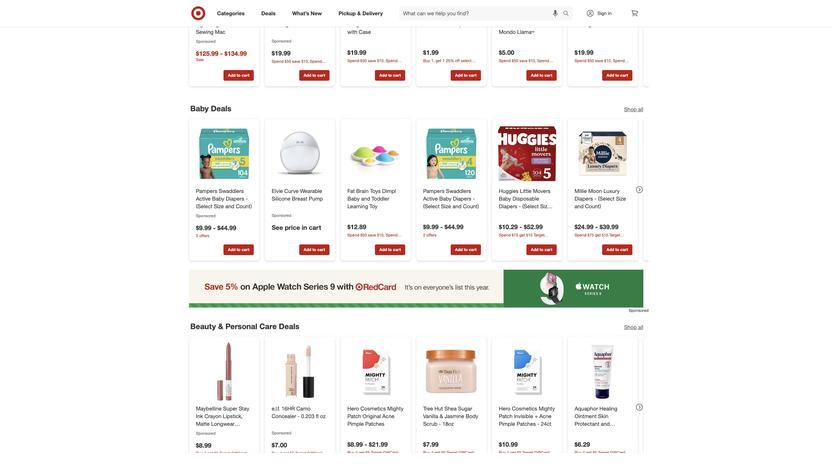 Task type: vqa. For each thing, say whether or not it's contained in the screenshot.
the Pink to the left
yes



Task type: describe. For each thing, give the bounding box(es) containing it.
2pk
[[443, 13, 452, 20]]

- inside huggies little movers baby disposable diapers - (select size and count)
[[519, 203, 521, 210]]

paint-your-own ceramic unicorn kit - mondo llama™
[[499, 13, 551, 35]]

$25 for paint-your-own ceramic unicorn kit - mondo llama™
[[518, 64, 524, 69]]

toys
[[370, 188, 381, 194]]

add for sharpie 2pk permanent markers fine tip black 'link'
[[455, 73, 463, 78]]

what's
[[292, 10, 309, 16]]

0 horizontal spatial deals
[[211, 104, 231, 113]]

see price in cart
[[272, 224, 321, 231]]

permanent
[[453, 13, 479, 20]]

sugar
[[458, 406, 472, 412]]

pickup
[[339, 10, 356, 16]]

add to cart for sharpie 2pk permanent markers fine tip black 'link'
[[455, 73, 477, 78]]

$24.99 - $39.99
[[575, 223, 619, 231]]

add to cart for fat brain toys dimpl baby and toddler learning toy "link"
[[379, 247, 401, 252]]

to for second the crayola light up tracing pad pink link
[[615, 73, 619, 78]]

unicorn
[[520, 21, 539, 28]]

pink for second the crayola light up tracing pad pink link
[[604, 21, 614, 28]]

1 horizontal spatial 2
[[423, 233, 425, 238]]

and inside huggies little movers baby disposable diapers - (select size and count)
[[499, 210, 508, 217]]

maybelline super stay ink crayon lipstick, matte longwear lipstick - 0.04oz
[[196, 406, 249, 435]]

baby for second the pampers swaddlers active baby diapers - (select size and count) link from the left
[[439, 195, 452, 202]]

1 horizontal spatial offers
[[427, 233, 437, 238]]

longwear
[[211, 421, 235, 427]]

toys for crayola light up tracing pad pink
[[619, 64, 626, 69]]

sponsored for $19.99
[[272, 39, 291, 44]]

lipstick
[[196, 428, 214, 435]]

cart for crayola 115pc imagination art set with case link
[[393, 73, 401, 78]]

aquaphor
[[575, 406, 598, 412]]

patch for $8.99 - $21.99
[[347, 413, 361, 420]]

& inside tree hut shea sugar vanilla & jasmine body scrub - 18oz
[[440, 413, 443, 420]]

1 vertical spatial in
[[302, 224, 307, 231]]

and inside millie moon luxury diapers - (select size and count)
[[575, 203, 584, 210]]

for
[[603, 428, 609, 435]]

silicone
[[272, 195, 290, 202]]

shop all link for baby deals
[[624, 106, 644, 113]]

tree hut shea sugar vanilla & jasmine body scrub - 18oz link
[[423, 405, 480, 428]]

light for second the crayola light up tracing pad pink link
[[594, 13, 606, 20]]

vanilla
[[423, 413, 438, 420]]

$1.99
[[423, 49, 439, 56]]

add to cart for millie moon luxury diapers - (select size and count) link
[[607, 247, 628, 252]]

hero cosmetics mighty patch original acne pimple patches link
[[347, 405, 404, 428]]

- inside paint-your-own ceramic unicorn kit - mondo llama™
[[548, 21, 551, 28]]

add to cart button for paint-your-own ceramic unicorn kit - mondo llama™ link
[[527, 70, 557, 81]]

healing
[[600, 406, 618, 412]]

$12.89
[[347, 223, 366, 231]]

sponsored for $7.00
[[272, 431, 291, 436]]

brain
[[356, 188, 369, 194]]

crayola for second the crayola light up tracing pad pink link
[[575, 13, 593, 20]]

$10.29 - $52.99
[[499, 223, 543, 231]]

add to cart button for second the pampers swaddlers active baby diapers - (select size and count) link from the left
[[451, 244, 481, 255]]

1 swaddlers from the left
[[219, 188, 244, 194]]

singer
[[196, 13, 211, 20]]

pampers for second the pampers swaddlers active baby diapers - (select size and count) link from the left
[[423, 188, 445, 194]]

tracing for second the crayola light up tracing pad pink link
[[575, 21, 592, 28]]

1.75oz
[[606, 443, 622, 450]]

mighty for $8.99 - $21.99
[[387, 406, 404, 412]]

sale
[[196, 57, 204, 62]]

pimple inside hero cosmetics mighty patch original acne pimple patches
[[347, 421, 364, 427]]

$50 for paint-your-own ceramic unicorn kit - mondo llama™
[[512, 58, 518, 63]]

spend $50 save $10, spend $100 save $25 on select toys button for crayola light up tracing pad pink
[[575, 58, 633, 69]]

diapers inside millie moon luxury diapers - (select size and count)
[[575, 195, 593, 202]]

add for crayola 115pc imagination art set with case link
[[379, 73, 387, 78]]

all for baby deals
[[638, 106, 644, 113]]

$10, for fat brain toys dimpl baby and toddler learning toy
[[377, 233, 385, 238]]

shop for baby deals
[[624, 106, 637, 113]]

select for crayola 115pc imagination art set with case
[[380, 64, 390, 69]]

moon
[[588, 188, 602, 194]]

add to cart for the huggies little movers baby disposable diapers - (select size and count) link
[[531, 247, 552, 252]]

$1.99 buy 1, get 1 25% off select sharpie items
[[423, 49, 472, 69]]

0 vertical spatial skin
[[598, 413, 609, 420]]

beauty & personal care deals
[[190, 322, 299, 331]]

baby for 1st the pampers swaddlers active baby diapers - (select size and count) link from the left
[[212, 195, 224, 202]]

breast
[[292, 195, 307, 202]]

to for the huggies little movers baby disposable diapers - (select size and count) link
[[540, 247, 544, 252]]

+
[[535, 413, 538, 420]]

18oz
[[443, 421, 454, 427]]

$10, for paint-your-own ceramic unicorn kit - mondo llama™
[[529, 58, 536, 63]]

sponsored for $8.99
[[196, 431, 216, 436]]

on for fat brain toys dimpl baby and toddler learning toy
[[374, 238, 378, 243]]

count) inside huggies little movers baby disposable diapers - (select size and count)
[[509, 210, 525, 217]]

pimple inside hero cosmetics mighty patch invisible + acne pimple patches - 24ct
[[499, 421, 515, 427]]

add to cart button for elvie curve wearable silicone breast pump link
[[299, 244, 330, 255]]

cart for millie moon luxury diapers - (select size and count) link
[[620, 247, 628, 252]]

$19.99 spend $50 save $10, spend $100 save $25 on select toys for pink
[[575, 49, 626, 69]]

e.l.f. 16hr camo concealer - 0.203 fl oz link
[[272, 405, 328, 420]]

mac
[[215, 29, 225, 35]]

add for 1st the pampers swaddlers active baby diapers - (select size and count) link from the left
[[228, 247, 235, 252]]

art
[[377, 21, 384, 28]]

elvie curve wearable silicone breast pump
[[272, 188, 323, 202]]

2 pampers swaddlers active baby diapers - (select size and count) link from the left
[[423, 187, 480, 210]]

25%
[[446, 58, 454, 63]]

115pc
[[367, 13, 382, 20]]

sharpie inside sharpie 2pk permanent markers fine tip black
[[423, 13, 442, 20]]

1 horizontal spatial $44.99
[[445, 223, 464, 231]]

hero cosmetics mighty patch invisible + acne pimple patches - 24ct link
[[499, 405, 555, 428]]

add for fat brain toys dimpl baby and toddler learning toy "link"
[[379, 247, 387, 252]]

size inside millie moon luxury diapers - (select size and count)
[[616, 195, 626, 202]]

pump
[[309, 195, 323, 202]]

hero for $10.99
[[499, 406, 511, 412]]

spend $50 save $10, spend $100 save $25 on select toys button for paint-your-own ceramic unicorn kit - mondo llama™
[[499, 58, 557, 69]]

cart for elvie curve wearable silicone breast pump link
[[317, 247, 325, 252]]

aquaphor healing ointment skin protectant and moisturizer for dry and cracked skin unscented - 1.75oz link
[[575, 405, 631, 450]]

shea
[[445, 406, 457, 412]]

to for "singer portable lightweight basic sewing mac" link
[[237, 73, 240, 78]]

curve
[[284, 188, 299, 194]]

tree
[[423, 406, 433, 412]]

acne inside hero cosmetics mighty patch invisible + acne pimple patches - 24ct
[[539, 413, 552, 420]]

0.04oz
[[219, 428, 235, 435]]

to for millie moon luxury diapers - (select size and count) link
[[615, 247, 619, 252]]

spend $50 save $10, spend $100 save $25 on select toys button for crayola 115pc imagination art set with case
[[347, 58, 405, 69]]

get
[[436, 58, 441, 63]]

sponsored for $9.99 - $44.99
[[196, 213, 216, 218]]

select for fat brain toys dimpl baby and toddler learning toy
[[380, 238, 390, 243]]

add to cart for second the crayola light up tracing pad pink link
[[607, 73, 628, 78]]

add for the huggies little movers baby disposable diapers - (select size and count) link
[[531, 247, 539, 252]]

basic
[[225, 21, 238, 28]]

pickup & delivery
[[339, 10, 383, 16]]

shop for beauty & personal care deals
[[624, 324, 637, 330]]

$8.99 - $21.99
[[347, 441, 388, 449]]

$50 for crayola 115pc imagination art set with case
[[360, 58, 367, 63]]

$19.99 for crayola 115pc imagination art set with case
[[347, 49, 366, 56]]

toys for fat brain toys dimpl baby and toddler learning toy
[[391, 238, 399, 243]]

2 crayola light up tracing pad pink link from the left
[[575, 13, 631, 28]]

care
[[259, 322, 277, 331]]

$10, for crayola light up tracing pad pink
[[604, 58, 612, 63]]

black
[[464, 21, 478, 28]]

sharpie 2pk permanent markers fine tip black
[[423, 13, 479, 28]]

select for paint-your-own ceramic unicorn kit - mondo llama™
[[531, 64, 542, 69]]

- inside maybelline super stay ink crayon lipstick, matte longwear lipstick - 0.04oz
[[216, 428, 218, 435]]

ink
[[196, 413, 203, 420]]

to for crayola 115pc imagination art set with case link
[[388, 73, 392, 78]]

crayola for second the crayola light up tracing pad pink link from right
[[272, 13, 290, 20]]

mighty for $10.99
[[539, 406, 555, 412]]

pink for second the crayola light up tracing pad pink link from right
[[301, 21, 311, 28]]

matte
[[196, 421, 210, 427]]

hero cosmetics mighty patch invisible + acne pimple patches - 24ct
[[499, 406, 555, 427]]

moisturizer
[[575, 428, 601, 435]]

cracked
[[575, 436, 595, 443]]

0 horizontal spatial offers
[[199, 233, 209, 238]]

case
[[359, 29, 371, 35]]

tracing for second the crayola light up tracing pad pink link from right
[[272, 21, 289, 28]]

search
[[560, 10, 576, 17]]

$100 for crayola light up tracing pad pink
[[575, 64, 583, 69]]

dimpl
[[382, 188, 396, 194]]

baby deals
[[190, 104, 231, 113]]

add for elvie curve wearable silicone breast pump link
[[304, 247, 311, 252]]

oz
[[320, 413, 326, 420]]

$24.99
[[575, 223, 594, 231]]

add to cart button for fat brain toys dimpl baby and toddler learning toy "link"
[[375, 244, 405, 255]]

super
[[223, 406, 237, 412]]

e.l.f.
[[272, 406, 280, 412]]

0 horizontal spatial $9.99
[[196, 224, 211, 231]]

protectant
[[575, 421, 600, 427]]

wearable
[[300, 188, 322, 194]]

millie
[[575, 188, 587, 194]]

elvie curve wearable silicone breast pump link
[[272, 187, 328, 203]]

0 horizontal spatial $19.99 spend $50 save $10, spend $100 save $25 on select toys
[[272, 49, 323, 70]]

cart for second the crayola light up tracing pad pink link
[[620, 73, 628, 78]]

beauty
[[190, 322, 216, 331]]

millie moon luxury diapers - (select size and count) link
[[575, 187, 631, 210]]

1 horizontal spatial deals
[[261, 10, 276, 16]]

(select inside millie moon luxury diapers - (select size and count)
[[598, 195, 615, 202]]

portable
[[213, 13, 233, 20]]

sign in link
[[581, 6, 622, 21]]

size inside huggies little movers baby disposable diapers - (select size and count)
[[540, 203, 550, 210]]

to for 1st the pampers swaddlers active baby diapers - (select size and count) link from the left
[[237, 247, 240, 252]]

items
[[438, 64, 448, 69]]

crayola for crayola 115pc imagination art set with case link
[[347, 13, 365, 20]]



Task type: locate. For each thing, give the bounding box(es) containing it.
maybelline
[[196, 406, 222, 412]]

& down hut
[[440, 413, 443, 420]]

toys inside $5.00 spend $50 save $10, spend $100 save $25 on select toys
[[543, 64, 550, 69]]

1 horizontal spatial cosmetics
[[512, 406, 537, 412]]

pad for second the crayola light up tracing pad pink link
[[593, 21, 602, 28]]

0 horizontal spatial $44.99
[[217, 224, 236, 231]]

(select inside huggies little movers baby disposable diapers - (select size and count)
[[522, 203, 539, 210]]

0 horizontal spatial crayola light up tracing pad pink
[[272, 13, 311, 28]]

1 vertical spatial shop
[[624, 324, 637, 330]]

paint-your-own ceramic unicorn kit - mondo llama™ image
[[498, 0, 557, 9], [498, 0, 557, 9]]

$8.99
[[347, 441, 363, 449], [196, 442, 211, 449]]

cart for fat brain toys dimpl baby and toddler learning toy "link"
[[393, 247, 401, 252]]

on for crayola 115pc imagination art set with case
[[374, 64, 378, 69]]

and
[[361, 195, 370, 202], [225, 203, 234, 210], [453, 203, 462, 210], [575, 203, 584, 210], [499, 210, 508, 217], [601, 421, 610, 427], [620, 428, 629, 435]]

0 vertical spatial shop all link
[[624, 106, 644, 113]]

1
[[443, 58, 445, 63]]

$19.99 spend $50 save $10, spend $100 save $25 on select toys
[[575, 49, 626, 69], [347, 49, 399, 69], [272, 49, 323, 70]]

patch for $10.99
[[499, 413, 513, 420]]

1 vertical spatial skin
[[596, 436, 607, 443]]

$8.99 for $8.99 - $21.99
[[347, 441, 363, 449]]

on inside $5.00 spend $50 save $10, spend $100 save $25 on select toys
[[526, 64, 530, 69]]

2 pimple from the left
[[499, 421, 515, 427]]

0 horizontal spatial cosmetics
[[360, 406, 386, 412]]

1 vertical spatial sharpie
[[423, 64, 437, 69]]

1 horizontal spatial &
[[357, 10, 361, 16]]

paint-
[[499, 13, 513, 20]]

crayon
[[204, 413, 221, 420]]

pimple down invisible
[[499, 421, 515, 427]]

add to cart button for second the crayola light up tracing pad pink link
[[602, 70, 633, 81]]

2 patch from the left
[[499, 413, 513, 420]]

on for crayola light up tracing pad pink
[[601, 64, 606, 69]]

0 horizontal spatial acne
[[382, 413, 395, 420]]

add for "singer portable lightweight basic sewing mac" link
[[228, 73, 235, 78]]

patch inside hero cosmetics mighty patch invisible + acne pimple patches - 24ct
[[499, 413, 513, 420]]

0 horizontal spatial $9.99 - $44.99 2 offers
[[196, 224, 236, 238]]

crayola up 'imagination'
[[347, 13, 365, 20]]

- inside millie moon luxury diapers - (select size and count)
[[595, 195, 597, 202]]

1 pampers from the left
[[196, 188, 217, 194]]

pimple down original
[[347, 421, 364, 427]]

e.l.f. 16hr camo concealer - 0.203 fl oz image
[[270, 342, 330, 401], [270, 342, 330, 401]]

1 horizontal spatial up
[[608, 13, 615, 20]]

1 horizontal spatial in
[[608, 10, 612, 16]]

tracing down search
[[575, 21, 592, 28]]

-
[[548, 21, 551, 28], [220, 50, 223, 57], [246, 195, 248, 202], [473, 195, 475, 202], [595, 195, 597, 202], [519, 203, 521, 210], [440, 223, 443, 231], [520, 223, 522, 231], [595, 223, 598, 231], [213, 224, 216, 231], [298, 413, 300, 420], [439, 421, 441, 427], [537, 421, 540, 427], [216, 428, 218, 435], [365, 441, 367, 449], [602, 443, 604, 450]]

1 vertical spatial &
[[218, 322, 223, 331]]

crayola light up tracing pad pink for second the crayola light up tracing pad pink link
[[575, 13, 615, 28]]

$125.99 - $134.99 sale
[[196, 50, 247, 62]]

hero for $8.99 - $21.99
[[347, 406, 359, 412]]

1 horizontal spatial $9.99 - $44.99 2 offers
[[423, 223, 464, 238]]

light right search button
[[594, 13, 606, 20]]

$19.99 spend $50 save $10, spend $100 save $25 on select toys for with
[[347, 49, 399, 69]]

0 horizontal spatial active
[[196, 195, 211, 202]]

$5.00 spend $50 save $10, spend $100 save $25 on select toys
[[499, 49, 550, 69]]

baby for the huggies little movers baby disposable diapers - (select size and count) link
[[499, 195, 511, 202]]

on for paint-your-own ceramic unicorn kit - mondo llama™
[[526, 64, 530, 69]]

0 horizontal spatial 2
[[196, 233, 198, 238]]

all for beauty & personal care deals
[[638, 324, 644, 330]]

1 horizontal spatial swaddlers
[[446, 188, 471, 194]]

delivery
[[363, 10, 383, 16]]

sponsored for $125.99 - $134.99
[[196, 39, 216, 44]]

0 horizontal spatial patch
[[347, 413, 361, 420]]

invisible
[[514, 413, 533, 420]]

baby inside fat brain toys dimpl baby and toddler learning toy
[[347, 195, 360, 202]]

1 horizontal spatial pimple
[[499, 421, 515, 427]]

acne inside hero cosmetics mighty patch original acne pimple patches
[[382, 413, 395, 420]]

cosmetics inside hero cosmetics mighty patch original acne pimple patches
[[360, 406, 386, 412]]

cart for "singer portable lightweight basic sewing mac" link
[[242, 73, 249, 78]]

categories
[[217, 10, 245, 16]]

- inside $125.99 - $134.99 sale
[[220, 50, 223, 57]]

patches inside hero cosmetics mighty patch original acne pimple patches
[[365, 421, 384, 427]]

skin
[[598, 413, 609, 420], [596, 436, 607, 443]]

0 horizontal spatial pampers swaddlers active baby diapers - (select size and count) link
[[196, 187, 252, 210]]

tip
[[455, 21, 463, 28]]

& for pickup
[[357, 10, 361, 16]]

singer portable lightweight basic sewing mac image
[[195, 0, 254, 9], [195, 0, 254, 9]]

2 horizontal spatial $19.99 spend $50 save $10, spend $100 save $25 on select toys
[[575, 49, 626, 69]]

0 horizontal spatial patches
[[365, 421, 384, 427]]

patch left invisible
[[499, 413, 513, 420]]

1 mighty from the left
[[387, 406, 404, 412]]

1 horizontal spatial pampers swaddlers active baby diapers - (select size and count) link
[[423, 187, 480, 210]]

to for sharpie 2pk permanent markers fine tip black 'link'
[[464, 73, 468, 78]]

maybelline super stay ink crayon lipstick, matte longwear lipstick - 0.04oz link
[[196, 405, 252, 435]]

add to cart button for millie moon luxury diapers - (select size and count) link
[[602, 244, 633, 255]]

pink down sign in
[[604, 21, 614, 28]]

patches down original
[[365, 421, 384, 427]]

24ct
[[541, 421, 551, 427]]

luxury
[[604, 188, 620, 194]]

2 sharpie from the top
[[423, 64, 437, 69]]

0 horizontal spatial hero
[[347, 406, 359, 412]]

hero
[[347, 406, 359, 412], [499, 406, 511, 412]]

add to cart for crayola 115pc imagination art set with case link
[[379, 73, 401, 78]]

in inside "link"
[[608, 10, 612, 16]]

in right price
[[302, 224, 307, 231]]

shop all for baby deals
[[624, 106, 644, 113]]

crayola 115pc imagination art set with case image
[[346, 0, 405, 9], [346, 0, 405, 9]]

1 pampers swaddlers active baby diapers - (select size and count) link from the left
[[196, 187, 252, 210]]

2 horizontal spatial $19.99
[[575, 49, 594, 56]]

&
[[357, 10, 361, 16], [218, 322, 223, 331], [440, 413, 443, 420]]

patch
[[347, 413, 361, 420], [499, 413, 513, 420]]

1 horizontal spatial $19.99 spend $50 save $10, spend $100 save $25 on select toys
[[347, 49, 399, 69]]

1 shop all link from the top
[[624, 106, 644, 113]]

$25 inside $5.00 spend $50 save $10, spend $100 save $25 on select toys
[[518, 64, 524, 69]]

all
[[638, 106, 644, 113], [638, 324, 644, 330]]

1 vertical spatial deals
[[211, 104, 231, 113]]

1 shop all from the top
[[624, 106, 644, 113]]

1 horizontal spatial crayola light up tracing pad pink link
[[575, 13, 631, 28]]

- inside hero cosmetics mighty patch invisible + acne pimple patches - 24ct
[[537, 421, 540, 427]]

select inside $1.99 buy 1, get 1 25% off select sharpie items
[[461, 58, 472, 63]]

patch inside hero cosmetics mighty patch original acne pimple patches
[[347, 413, 361, 420]]

- inside tree hut shea sugar vanilla & jasmine body scrub - 18oz
[[439, 421, 441, 427]]

1 crayola from the left
[[272, 13, 290, 20]]

pampers swaddlers active baby diapers - (select size and count) link
[[196, 187, 252, 210], [423, 187, 480, 210]]

toys inside $12.89 spend $50 save $10, spend $100 save $25 on select toys
[[391, 238, 399, 243]]

pad down what's
[[290, 21, 299, 28]]

jasmine
[[445, 413, 464, 420]]

pad down sign in "link"
[[593, 21, 602, 28]]

2 acne from the left
[[539, 413, 552, 420]]

2 pad from the left
[[593, 21, 602, 28]]

cosmetics
[[360, 406, 386, 412], [512, 406, 537, 412]]

toys
[[619, 64, 626, 69], [391, 64, 399, 69], [543, 64, 550, 69], [316, 65, 323, 70], [391, 238, 399, 243]]

$134.99
[[224, 50, 247, 57]]

$25 for crayola light up tracing pad pink
[[594, 64, 600, 69]]

paint-your-own ceramic unicorn kit - mondo llama™ link
[[499, 13, 555, 36]]

1 crayola light up tracing pad pink from the left
[[272, 13, 311, 28]]

fine
[[444, 21, 454, 28]]

to for paint-your-own ceramic unicorn kit - mondo llama™ link
[[540, 73, 544, 78]]

1 horizontal spatial pampers
[[423, 188, 445, 194]]

1 horizontal spatial $9.99
[[423, 223, 439, 231]]

1 vertical spatial all
[[638, 324, 644, 330]]

$10, inside $5.00 spend $50 save $10, spend $100 save $25 on select toys
[[529, 58, 536, 63]]

1 vertical spatial shop all
[[624, 324, 644, 330]]

1 horizontal spatial pink
[[604, 21, 614, 28]]

2 horizontal spatial crayola
[[575, 13, 593, 20]]

add for second the crayola light up tracing pad pink link
[[607, 73, 614, 78]]

baby inside huggies little movers baby disposable diapers - (select size and count)
[[499, 195, 511, 202]]

hero cosmetics mighty patch original acne pimple patches image
[[346, 342, 405, 401], [346, 342, 405, 401]]

0 vertical spatial in
[[608, 10, 612, 16]]

0 horizontal spatial mighty
[[387, 406, 404, 412]]

pink down what's new
[[301, 21, 311, 28]]

cosmetics up invisible
[[512, 406, 537, 412]]

16hr
[[281, 406, 295, 412]]

- inside e.l.f. 16hr camo concealer - 0.203 fl oz
[[298, 413, 300, 420]]

1 horizontal spatial pampers swaddlers active baby diapers - (select size and count)
[[423, 188, 479, 210]]

1 horizontal spatial pad
[[593, 21, 602, 28]]

2 shop from the top
[[624, 324, 637, 330]]

1 patch from the left
[[347, 413, 361, 420]]

2 mighty from the left
[[539, 406, 555, 412]]

0 horizontal spatial pimple
[[347, 421, 364, 427]]

1 pink from the left
[[301, 21, 311, 28]]

crayola inside crayola 115pc imagination art set with case
[[347, 13, 365, 20]]

pickup & delivery link
[[333, 6, 391, 21]]

sharpie 2pk permanent markers fine tip black image
[[422, 0, 481, 9], [422, 0, 481, 9]]

set
[[385, 21, 393, 28]]

mondo
[[499, 29, 516, 35]]

patches inside hero cosmetics mighty patch invisible + acne pimple patches - 24ct
[[517, 421, 536, 427]]

2 up from the left
[[608, 13, 615, 20]]

1 all from the top
[[638, 106, 644, 113]]

2 horizontal spatial deals
[[279, 322, 299, 331]]

1 horizontal spatial $8.99
[[347, 441, 363, 449]]

$19.99 for crayola light up tracing pad pink
[[575, 49, 594, 56]]

2 vertical spatial &
[[440, 413, 443, 420]]

& for beauty
[[218, 322, 223, 331]]

2 light from the left
[[594, 13, 606, 20]]

add to cart for paint-your-own ceramic unicorn kit - mondo llama™ link
[[531, 73, 552, 78]]

2 shop all link from the top
[[624, 323, 644, 331]]

pampers swaddlers active baby diapers - (select size and count) image
[[195, 124, 254, 183], [195, 124, 254, 183], [422, 124, 481, 183], [422, 124, 481, 183]]

acne right original
[[382, 413, 395, 420]]

1 acne from the left
[[382, 413, 395, 420]]

0 horizontal spatial $19.99
[[272, 49, 291, 57]]

sharpie inside $1.99 buy 1, get 1 25% off select sharpie items
[[423, 64, 437, 69]]

2 crayola light up tracing pad pink from the left
[[575, 13, 615, 28]]

crayola left what's
[[272, 13, 290, 20]]

huggies little movers baby disposable diapers - (select size and count) image
[[498, 124, 557, 183], [498, 124, 557, 183]]

$25 for fat brain toys dimpl baby and toddler learning toy
[[366, 238, 373, 243]]

add to cart button for 1st the pampers swaddlers active baby diapers - (select size and count) link from the left
[[223, 244, 254, 255]]

1 horizontal spatial active
[[423, 195, 438, 202]]

cosmetics up original
[[360, 406, 386, 412]]

sharpie
[[423, 13, 442, 20], [423, 64, 437, 69]]

0 horizontal spatial up
[[304, 13, 311, 20]]

& up 'imagination'
[[357, 10, 361, 16]]

select
[[461, 58, 472, 63], [607, 64, 618, 69], [380, 64, 390, 69], [531, 64, 542, 69], [304, 65, 314, 70], [380, 238, 390, 243]]

1 tracing from the left
[[272, 21, 289, 28]]

crayola light up tracing pad pink
[[272, 13, 311, 28], [575, 13, 615, 28]]

maybelline super stay ink crayon lipstick, matte longwear lipstick - 0.04oz image
[[195, 342, 254, 401], [195, 342, 254, 401]]

up
[[304, 13, 311, 20], [608, 13, 615, 20]]

to for second the pampers swaddlers active baby diapers - (select size and count) link from the left
[[464, 247, 468, 252]]

aquaphor healing ointment skin protectant and moisturizer for dry and cracked skin unscented - 1.75oz image
[[573, 342, 633, 401], [573, 342, 633, 401]]

0 horizontal spatial crayola light up tracing pad pink link
[[272, 13, 328, 28]]

spend $50 save $10, spend $100 save $25 on select toys button for fat brain toys dimpl baby and toddler learning toy
[[347, 232, 405, 243]]

1 vertical spatial shop all link
[[624, 323, 644, 331]]

crayola left sign on the top of the page
[[575, 13, 593, 20]]

$25 inside $12.89 spend $50 save $10, spend $100 save $25 on select toys
[[366, 238, 373, 243]]

to for fat brain toys dimpl baby and toddler learning toy "link"
[[388, 247, 392, 252]]

1 light from the left
[[291, 13, 303, 20]]

patches down invisible
[[517, 421, 536, 427]]

1 horizontal spatial patch
[[499, 413, 513, 420]]

$100 for crayola 115pc imagination art set with case
[[347, 64, 356, 69]]

$8.99 down the lipstick
[[196, 442, 211, 449]]

What can we help you find? suggestions appear below search field
[[399, 6, 565, 21]]

2 hero from the left
[[499, 406, 511, 412]]

hero cosmetics mighty patch original acne pimple patches
[[347, 406, 404, 427]]

1 shop from the top
[[624, 106, 637, 113]]

toy
[[370, 203, 378, 210]]

2 tracing from the left
[[575, 21, 592, 28]]

0 horizontal spatial $8.99
[[196, 442, 211, 449]]

millie moon luxury diapers - (select size and count) image
[[573, 124, 633, 183], [573, 124, 633, 183]]

select inside $12.89 spend $50 save $10, spend $100 save $25 on select toys
[[380, 238, 390, 243]]

2 pink from the left
[[604, 21, 614, 28]]

$10.29
[[499, 223, 518, 231]]

huggies little movers baby disposable diapers - (select size and count) link
[[499, 187, 555, 217]]

$8.99 left $21.99
[[347, 441, 363, 449]]

1 active from the left
[[196, 195, 211, 202]]

sponsored
[[272, 39, 291, 44], [196, 39, 216, 44], [272, 213, 291, 218], [196, 213, 216, 218], [629, 308, 649, 313], [272, 431, 291, 436], [196, 431, 216, 436]]

pink
[[301, 21, 311, 28], [604, 21, 614, 28]]

up for second the crayola light up tracing pad pink link from right
[[304, 13, 311, 20]]

1 pimple from the left
[[347, 421, 364, 427]]

1 crayola light up tracing pad pink link from the left
[[272, 13, 328, 28]]

mighty inside hero cosmetics mighty patch original acne pimple patches
[[387, 406, 404, 412]]

hero inside hero cosmetics mighty patch invisible + acne pimple patches - 24ct
[[499, 406, 511, 412]]

2 patches from the left
[[517, 421, 536, 427]]

1 horizontal spatial patches
[[517, 421, 536, 427]]

llama™
[[517, 29, 534, 35]]

light left new
[[291, 13, 303, 20]]

2 shop all from the top
[[624, 324, 644, 330]]

$10, inside $12.89 spend $50 save $10, spend $100 save $25 on select toys
[[377, 233, 385, 238]]

add to cart
[[228, 73, 249, 78], [304, 73, 325, 78], [379, 73, 401, 78], [455, 73, 477, 78], [531, 73, 552, 78], [607, 73, 628, 78], [228, 247, 249, 252], [304, 247, 325, 252], [379, 247, 401, 252], [455, 247, 477, 252], [531, 247, 552, 252], [607, 247, 628, 252]]

1 up from the left
[[304, 13, 311, 20]]

huggies little movers baby disposable diapers - (select size and count)
[[499, 188, 551, 217]]

2 swaddlers from the left
[[446, 188, 471, 194]]

1 horizontal spatial hero
[[499, 406, 511, 412]]

add to cart for elvie curve wearable silicone breast pump link
[[304, 247, 325, 252]]

0 horizontal spatial crayola
[[272, 13, 290, 20]]

dry
[[610, 428, 619, 435]]

sharpie up markers
[[423, 13, 442, 20]]

mighty left tree
[[387, 406, 404, 412]]

add to cart for second the pampers swaddlers active baby diapers - (select size and count) link from the left
[[455, 247, 477, 252]]

$100 inside $5.00 spend $50 save $10, spend $100 save $25 on select toys
[[499, 64, 508, 69]]

cart for sharpie 2pk permanent markers fine tip black 'link'
[[469, 73, 477, 78]]

add for paint-your-own ceramic unicorn kit - mondo llama™ link
[[531, 73, 539, 78]]

$100 inside $12.89 spend $50 save $10, spend $100 save $25 on select toys
[[347, 238, 356, 243]]

singer portable lightweight basic sewing mac link
[[196, 13, 252, 36]]

& right beauty
[[218, 322, 223, 331]]

2 horizontal spatial &
[[440, 413, 443, 420]]

2 pampers swaddlers active baby diapers - (select size and count) from the left
[[423, 188, 479, 210]]

1 horizontal spatial crayola light up tracing pad pink
[[575, 13, 615, 28]]

0 horizontal spatial pampers
[[196, 188, 217, 194]]

cart for 1st the pampers swaddlers active baby diapers - (select size and count) link from the left
[[242, 247, 249, 252]]

mighty up 24ct
[[539, 406, 555, 412]]

and inside fat brain toys dimpl baby and toddler learning toy
[[361, 195, 370, 202]]

2 pampers from the left
[[423, 188, 445, 194]]

lipstick,
[[223, 413, 243, 420]]

to for elvie curve wearable silicone breast pump link
[[312, 247, 316, 252]]

1 horizontal spatial mighty
[[539, 406, 555, 412]]

add to cart for 1st the pampers swaddlers active baby diapers - (select size and count) link from the left
[[228, 247, 249, 252]]

$50 for fat brain toys dimpl baby and toddler learning toy
[[360, 233, 367, 238]]

advertisement region
[[184, 270, 649, 308]]

fat brain toys dimpl baby and toddler learning toy image
[[346, 124, 405, 183], [346, 124, 405, 183]]

add to cart for "singer portable lightweight basic sewing mac" link
[[228, 73, 249, 78]]

$100 for fat brain toys dimpl baby and toddler learning toy
[[347, 238, 356, 243]]

0 horizontal spatial tracing
[[272, 21, 289, 28]]

cart for the huggies little movers baby disposable diapers - (select size and count) link
[[545, 247, 552, 252]]

$100 for paint-your-own ceramic unicorn kit - mondo llama™
[[499, 64, 508, 69]]

1 patches from the left
[[365, 421, 384, 427]]

active for 1st the pampers swaddlers active baby diapers - (select size and count) link from the left
[[196, 195, 211, 202]]

skin down healing
[[598, 413, 609, 420]]

fat brain toys dimpl baby and toddler learning toy
[[347, 188, 396, 210]]

1 sharpie from the top
[[423, 13, 442, 20]]

0 horizontal spatial pink
[[301, 21, 311, 28]]

hero inside hero cosmetics mighty patch original acne pimple patches
[[347, 406, 359, 412]]

mighty inside hero cosmetics mighty patch invisible + acne pimple patches - 24ct
[[539, 406, 555, 412]]

1 horizontal spatial $19.99
[[347, 49, 366, 56]]

pampers swaddlers active baby diapers - (select size and count) for 1st the pampers swaddlers active baby diapers - (select size and count) link from the left
[[196, 188, 252, 210]]

in right sign on the top of the page
[[608, 10, 612, 16]]

elvie curve wearable silicone breast pump image
[[270, 124, 330, 183], [270, 124, 330, 183]]

2 crayola from the left
[[347, 13, 365, 20]]

diapers inside huggies little movers baby disposable diapers - (select size and count)
[[499, 203, 517, 210]]

select inside $5.00 spend $50 save $10, spend $100 save $25 on select toys
[[531, 64, 542, 69]]

2 all from the top
[[638, 324, 644, 330]]

camo
[[296, 406, 311, 412]]

$21.99
[[369, 441, 388, 449]]

0 vertical spatial shop
[[624, 106, 637, 113]]

1 horizontal spatial acne
[[539, 413, 552, 420]]

shop all link for beauty & personal care deals
[[624, 323, 644, 331]]

movers
[[533, 188, 551, 194]]

skin down for
[[596, 436, 607, 443]]

1 cosmetics from the left
[[360, 406, 386, 412]]

patch left original
[[347, 413, 361, 420]]

0 horizontal spatial light
[[291, 13, 303, 20]]

2 cosmetics from the left
[[512, 406, 537, 412]]

0 vertical spatial deals
[[261, 10, 276, 16]]

0 vertical spatial shop all
[[624, 106, 644, 113]]

deals link
[[256, 6, 284, 21]]

1 hero from the left
[[347, 406, 359, 412]]

1 horizontal spatial light
[[594, 13, 606, 20]]

search button
[[560, 6, 576, 22]]

add to cart button for "singer portable lightweight basic sewing mac" link
[[223, 70, 254, 81]]

1 pampers swaddlers active baby diapers - (select size and count) from the left
[[196, 188, 252, 210]]

crayola 115pc imagination art set with case link
[[347, 13, 404, 36]]

acne up 24ct
[[539, 413, 552, 420]]

2 vertical spatial deals
[[279, 322, 299, 331]]

what's new
[[292, 10, 322, 16]]

3 crayola from the left
[[575, 13, 593, 20]]

$9.99 - $44.99 2 offers
[[423, 223, 464, 238], [196, 224, 236, 238]]

$25 for crayola 115pc imagination art set with case
[[366, 64, 373, 69]]

tree hut shea sugar vanilla & jasmine body scrub - 18oz image
[[422, 342, 481, 401], [422, 342, 481, 401]]

mighty
[[387, 406, 404, 412], [539, 406, 555, 412]]

e.l.f. 16hr camo concealer - 0.203 fl oz
[[272, 406, 326, 420]]

- inside aquaphor healing ointment skin protectant and moisturizer for dry and cracked skin unscented - 1.75oz
[[602, 443, 604, 450]]

0 vertical spatial all
[[638, 106, 644, 113]]

1 horizontal spatial crayola
[[347, 13, 365, 20]]

your-
[[513, 13, 525, 20]]

$10.99
[[499, 441, 518, 449]]

light
[[291, 13, 303, 20], [594, 13, 606, 20]]

$50 inside $5.00 spend $50 save $10, spend $100 save $25 on select toys
[[512, 58, 518, 63]]

0 horizontal spatial &
[[218, 322, 223, 331]]

toys for paint-your-own ceramic unicorn kit - mondo llama™
[[543, 64, 550, 69]]

cosmetics inside hero cosmetics mighty patch invisible + acne pimple patches - 24ct
[[512, 406, 537, 412]]

2 active from the left
[[423, 195, 438, 202]]

crayola light up tracing pad pink for second the crayola light up tracing pad pink link from right
[[272, 13, 311, 28]]

1 horizontal spatial tracing
[[575, 21, 592, 28]]

0 vertical spatial &
[[357, 10, 361, 16]]

$50 inside $12.89 spend $50 save $10, spend $100 save $25 on select toys
[[360, 233, 367, 238]]

shop
[[624, 106, 637, 113], [624, 324, 637, 330]]

0 horizontal spatial pad
[[290, 21, 299, 28]]

$10, for crayola 115pc imagination art set with case
[[377, 58, 385, 63]]

$9.99
[[423, 223, 439, 231], [196, 224, 211, 231]]

markers
[[423, 21, 443, 28]]

0 vertical spatial sharpie
[[423, 13, 442, 20]]

pampers swaddlers active baby diapers - (select size and count) for second the pampers swaddlers active baby diapers - (select size and count) link from the left
[[423, 188, 479, 210]]

crayola 115pc imagination art set with case
[[347, 13, 393, 35]]

0 horizontal spatial swaddlers
[[219, 188, 244, 194]]

0 horizontal spatial pampers swaddlers active baby diapers - (select size and count)
[[196, 188, 252, 210]]

sharpie 2pk permanent markers fine tip black link
[[423, 13, 480, 28]]

tracing down deals link
[[272, 21, 289, 28]]

toys for crayola 115pc imagination art set with case
[[391, 64, 399, 69]]

crayola light up tracing pad pink image
[[573, 0, 633, 9], [573, 0, 633, 9]]

on inside $12.89 spend $50 save $10, spend $100 save $25 on select toys
[[374, 238, 378, 243]]

elvie
[[272, 188, 283, 194]]

crayola light up tracing pad pink link
[[272, 13, 328, 28], [575, 13, 631, 28]]

1 pad from the left
[[290, 21, 299, 28]]

cart for second the pampers swaddlers active baby diapers - (select size and count) link from the left
[[469, 247, 477, 252]]

fat brain toys dimpl baby and toddler learning toy link
[[347, 187, 404, 210]]

1,
[[431, 58, 435, 63]]

categories link
[[212, 6, 253, 21]]

new
[[311, 10, 322, 16]]

millie moon luxury diapers - (select size and count)
[[575, 188, 626, 210]]

sharpie down the 1,
[[423, 64, 437, 69]]

count) inside millie moon luxury diapers - (select size and count)
[[585, 203, 601, 210]]

hero cosmetics mighty patch invisible + acne pimple patches - 24ct image
[[498, 342, 557, 401], [498, 342, 557, 401]]

add to cart button for crayola 115pc imagination art set with case link
[[375, 70, 405, 81]]

0 horizontal spatial in
[[302, 224, 307, 231]]



